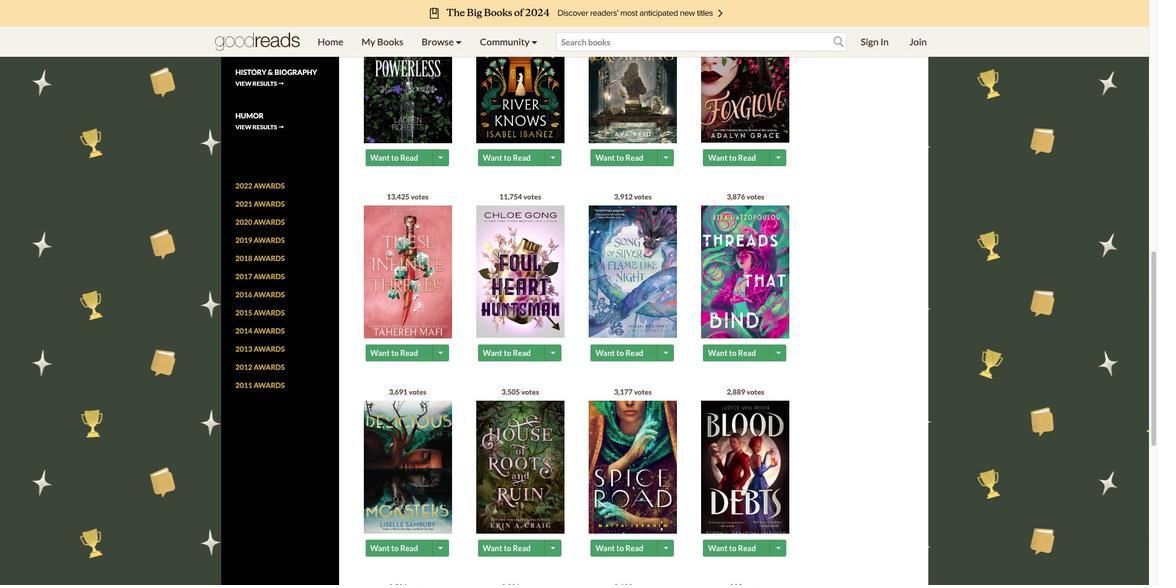 Task type: describe. For each thing, give the bounding box(es) containing it.
house of roots and ruin by erin a. craig image
[[476, 401, 565, 534]]

autobiography
[[236, 24, 298, 33]]

...more
[[516, 290, 537, 299]]

this
[[582, 312, 592, 320]]

rate this book
[[567, 312, 608, 320]]

kingdom,
[[548, 268, 583, 277]]

13,425
[[387, 192, 410, 202]]

the up so
[[632, 268, 644, 277]]

2012 awards
[[236, 363, 285, 372]]

view for memoir & autobiography
[[236, 36, 252, 44]]

menu containing home
[[309, 27, 547, 57]]

2018 awards link
[[236, 254, 285, 263]]

book
[[594, 312, 608, 320]]

empire,
[[525, 279, 553, 288]]

votes for 3,177 votes
[[634, 388, 652, 397]]

with
[[467, 257, 485, 266]]

join link
[[901, 27, 936, 57]]

3,505 votes
[[502, 388, 539, 397]]

awards for 2017 awards
[[254, 272, 285, 281]]

home link
[[309, 27, 353, 57]]

2012 awards link
[[236, 363, 285, 372]]

want for "spice road by maiya ibrahim" image
[[596, 544, 615, 553]]

browse
[[422, 36, 454, 47]]

these infinite threads by tahereh mafi image
[[364, 206, 452, 339]]

3,691 votes
[[389, 388, 427, 397]]

want to read for threads that bind by kika hatzopoulou image
[[708, 348, 756, 358]]

...more link
[[516, 290, 537, 299]]

kiss,
[[532, 257, 549, 266]]

want to read for powerless by lauren  roberts image
[[370, 153, 418, 163]]

→ for autobiography
[[278, 36, 284, 44]]

awards for 2019 awards
[[254, 236, 285, 245]]

awards for 2015 awards
[[254, 309, 285, 318]]

humor view results →
[[236, 111, 284, 131]]

2022 awards
[[236, 182, 285, 191]]

& for history
[[268, 68, 273, 77]]

a
[[526, 257, 530, 266]]

community
[[480, 36, 530, 47]]

my books
[[362, 36, 404, 47]]

kingdom,
[[602, 216, 638, 226]]

2020 awards
[[236, 218, 285, 227]]

want for song of silver, flame like night by amélie wen zhao "image"
[[596, 348, 615, 358]]

join
[[910, 36, 927, 47]]

3,876
[[727, 192, 746, 202]]

awards for 2012 awards
[[254, 363, 285, 372]]

what the river knows by isabel ibañez image
[[476, 10, 565, 143]]

stores ▾ link
[[608, 329, 652, 351]]

want to read for "spice road by maiya ibrahim" image
[[596, 544, 644, 553]]

2015 awards link
[[236, 309, 285, 318]]

2019
[[236, 236, 252, 245]]

want to read for the blood debts by terry j. benton-walker image
[[708, 544, 756, 553]]

2012
[[236, 363, 252, 372]]

memoir & autobiography view results →
[[236, 14, 298, 44]]

blood debts by terry j. benton-walker image
[[702, 401, 790, 543]]

2016 awards
[[236, 290, 285, 300]]

view inside humor view results →
[[236, 124, 252, 131]]

want to read button for threads that bind by kika hatzopoulou image
[[704, 345, 772, 362]]

results for history
[[253, 80, 277, 87]]

tahereh
[[476, 231, 502, 240]]

2015
[[236, 309, 252, 318]]

2013 awards
[[236, 345, 285, 354]]

and
[[611, 279, 625, 288]]

2015 awards
[[236, 309, 285, 318]]

votes for 3,691 votes
[[409, 388, 427, 397]]

13,425 votes
[[387, 192, 429, 202]]

$12.99
[[521, 335, 548, 345]]

sign in
[[861, 36, 889, 47]]

avg
[[528, 241, 538, 249]]

their
[[467, 290, 485, 299]]

read for the blood debts by terry j. benton-walker image
[[738, 544, 756, 553]]

11,754 votes
[[500, 192, 542, 202]]

results inside humor view results →
[[253, 124, 277, 131]]

2019 awards
[[236, 236, 285, 245]]

walls
[[564, 257, 582, 266]]

the up an in the top left of the page
[[486, 257, 498, 266]]

4.13 avg rating — 20,463 ratings
[[513, 241, 607, 249]]

#2)
[[639, 216, 652, 226]]

want for what the river knows by isabel ibañez image at the top of the page
[[483, 153, 503, 163]]

crown
[[646, 268, 668, 277]]

lives.ka
[[486, 290, 514, 299]]

awards for 2014 awards
[[254, 327, 285, 336]]

awards for 2018 awards
[[254, 254, 285, 263]]

store
[[499, 335, 520, 345]]

an
[[492, 268, 501, 277]]

home
[[318, 36, 344, 47]]

memoir
[[236, 14, 266, 23]]

awards for 2016 awards
[[254, 290, 285, 300]]

heat
[[500, 257, 515, 266]]

2014 awards link
[[236, 327, 285, 336]]

powerless by lauren  roberts image
[[364, 10, 452, 144]]

preview
[[482, 357, 508, 366]]

kindle store $12.99
[[474, 335, 548, 345]]

2 — from the left
[[608, 241, 614, 249]]

want to read button for "spice road by maiya ibrahim" image
[[591, 540, 659, 557]]

▾ for browse ▾
[[456, 36, 462, 47]]

▾ for community ▾
[[532, 36, 538, 47]]

biography
[[275, 68, 317, 77]]

ratings
[[587, 241, 607, 249]]

humor
[[236, 111, 264, 121]]

3,691
[[389, 388, 408, 397]]

11,754
[[500, 192, 522, 202]]

2021 awards
[[236, 200, 285, 209]]

kindle
[[474, 335, 498, 345]]

4.13
[[514, 241, 527, 249]]

preview link
[[467, 356, 511, 367]]

want to read for house of roots and ruin by erin a. craig image at the bottom
[[483, 544, 531, 553]]

3,912 votes
[[614, 192, 652, 202]]

2,889 votes
[[727, 388, 765, 397]]

threads
[[521, 216, 551, 226]]

with the heat of a kiss, the walls between alizeh, the long-lost heir to an ancient jinn kingdom, and kamran, the crown prince of the ardunian empire, have crumbled. and so have both of their lives.ka
[[467, 257, 693, 299]]

Search books text field
[[556, 32, 847, 51]]



Task type: locate. For each thing, give the bounding box(es) containing it.
votes for 13,425 votes
[[411, 192, 429, 202]]

2021
[[236, 200, 252, 209]]

woven
[[573, 216, 600, 226]]

votes right "3,177"
[[634, 388, 652, 397]]

votes for 3,912 votes
[[634, 192, 652, 202]]

sign in link
[[852, 27, 898, 57]]

want to read for song of silver, flame like night by amélie wen zhao "image"
[[596, 348, 644, 358]]

3 results from the top
[[253, 124, 277, 131]]

read for threads that bind by kika hatzopoulou image
[[738, 348, 756, 358]]

awards for 2022 awards
[[254, 182, 285, 191]]

—
[[558, 241, 563, 249], [608, 241, 614, 249]]

in
[[881, 36, 889, 47]]

published
[[615, 241, 643, 249]]

want for powerless by lauren  roberts image
[[370, 153, 390, 163]]

votes for 3,876 votes
[[747, 192, 765, 202]]

3,177
[[614, 388, 633, 397]]

3,912
[[614, 192, 633, 202]]

amazon link
[[559, 329, 603, 351]]

want
[[370, 153, 390, 163], [483, 153, 503, 163], [596, 153, 615, 163], [708, 153, 728, 163], [472, 310, 491, 319], [370, 348, 390, 358], [483, 348, 503, 358], [596, 348, 615, 358], [708, 348, 728, 358], [370, 544, 390, 553], [483, 544, 503, 553], [596, 544, 615, 553], [708, 544, 728, 553]]

votes for 2,889 votes
[[747, 388, 765, 397]]

0 horizontal spatial of
[[467, 279, 474, 288]]

→ down history & biography view results →
[[278, 124, 284, 131]]

1 ▾ from the left
[[456, 36, 462, 47]]

of
[[517, 257, 525, 266], [467, 279, 474, 288], [674, 279, 681, 288]]

view down the humor
[[236, 124, 252, 131]]

the most anticipated books of 2024 image
[[91, 0, 1059, 27]]

0 horizontal spatial have
[[554, 279, 571, 288]]

▾ right community
[[532, 36, 538, 47]]

browse ▾ button
[[413, 27, 471, 57]]

awards up 2017 awards
[[254, 254, 285, 263]]

want for delicious monsters by liselle sambury image
[[370, 544, 390, 553]]

→ inside history & biography view results →
[[278, 80, 284, 87]]

3 awards from the top
[[254, 218, 285, 227]]

tahereh mafi link
[[476, 231, 518, 240]]

between
[[584, 257, 614, 266]]

1 horizontal spatial have
[[637, 279, 654, 288]]

menu
[[309, 27, 547, 57]]

→ for biography
[[278, 80, 284, 87]]

votes right "3,505"
[[522, 388, 539, 397]]

▾ right browse
[[456, 36, 462, 47]]

awards down 2014 awards link
[[254, 345, 285, 354]]

awards up 2021 awards link
[[254, 182, 285, 191]]

song of silver, flame like night by amélie wen zhao image
[[589, 206, 677, 338]]

my books link
[[353, 27, 413, 57]]

want for the blood debts by terry j. benton-walker image
[[708, 544, 728, 553]]

1 vertical spatial &
[[268, 68, 273, 77]]

ardunian
[[490, 279, 523, 288]]

awards down 2012 awards link
[[254, 381, 285, 390]]

& inside 'memoir & autobiography view results →'
[[267, 14, 273, 23]]

community ▾
[[480, 36, 538, 47]]

2 vertical spatial →
[[278, 124, 284, 131]]

1 have from the left
[[554, 279, 571, 288]]

— right rating
[[558, 241, 563, 249]]

10 awards from the top
[[254, 345, 285, 354]]

4 awards from the top
[[254, 236, 285, 245]]

awards
[[254, 182, 285, 191], [254, 200, 285, 209], [254, 218, 285, 227], [254, 236, 285, 245], [254, 254, 285, 263], [254, 272, 285, 281], [254, 290, 285, 300], [254, 309, 285, 318], [254, 327, 285, 336], [254, 345, 285, 354], [254, 363, 285, 372], [254, 381, 285, 390]]

& inside history & biography view results →
[[268, 68, 273, 77]]

8 awards from the top
[[254, 309, 285, 318]]

2017 awards
[[236, 272, 285, 281]]

2 have from the left
[[637, 279, 654, 288]]

view for history & biography
[[236, 80, 252, 87]]

5 awards from the top
[[254, 254, 285, 263]]

& for memoir
[[267, 14, 273, 23]]

awards for 2020 awards
[[254, 218, 285, 227]]

awards up 2020 awards on the top left of page
[[254, 200, 285, 209]]

2011 awards
[[236, 381, 285, 390]]

2 awards from the top
[[254, 200, 285, 209]]

prince
[[670, 268, 693, 277]]

votes right 2,889
[[747, 388, 765, 397]]

have down kingdom,
[[554, 279, 571, 288]]

crumbled.
[[573, 279, 609, 288]]

2 horizontal spatial of
[[674, 279, 681, 288]]

results down the autobiography
[[253, 36, 277, 44]]

of left a
[[517, 257, 525, 266]]

1 vertical spatial results
[[253, 80, 277, 87]]

awards down 2021 awards link
[[254, 218, 285, 227]]

lost
[[677, 257, 690, 266]]

votes right 3,876
[[747, 192, 765, 202]]

these
[[467, 216, 490, 226]]

1 vertical spatial →
[[278, 80, 284, 87]]

0 vertical spatial results
[[253, 36, 277, 44]]

want to read button for the blood debts by terry j. benton-walker image
[[704, 540, 772, 557]]

have right so
[[637, 279, 654, 288]]

votes for 3,505 votes
[[522, 388, 539, 397]]

(this
[[553, 216, 571, 226]]

results down history
[[253, 80, 277, 87]]

of down 'heir'
[[467, 279, 474, 288]]

2 vertical spatial results
[[253, 124, 277, 131]]

long-
[[656, 257, 677, 266]]

1 results from the top
[[253, 36, 277, 44]]

rating
[[539, 241, 557, 249]]

→ down the autobiography
[[278, 36, 284, 44]]

results for memoir
[[253, 36, 277, 44]]

results inside history & biography view results →
[[253, 80, 277, 87]]

want to read for foul heart huntsman by chloe gong image
[[483, 348, 531, 358]]

& up the autobiography
[[267, 14, 273, 23]]

to inside with the heat of a kiss, the walls between alizeh, the long-lost heir to an ancient jinn kingdom, and kamran, the crown prince of the ardunian empire, have crumbled. and so have both of their lives.ka
[[483, 268, 491, 277]]

stores ▾
[[614, 335, 645, 345]]

3,505
[[502, 388, 520, 397]]

0 horizontal spatial ▾
[[456, 36, 462, 47]]

1 horizontal spatial —
[[608, 241, 614, 249]]

the up crown
[[643, 257, 654, 266]]

2 → from the top
[[278, 80, 284, 87]]

heir
[[467, 268, 482, 277]]

3,876 votes
[[727, 192, 765, 202]]

ancient
[[503, 268, 530, 277]]

want to read for delicious monsters by liselle sambury image
[[370, 544, 418, 553]]

view inside history & biography view results →
[[236, 80, 252, 87]]

read for house of roots and ruin by erin a. craig image at the bottom
[[513, 544, 531, 553]]

to
[[391, 153, 399, 163], [504, 153, 512, 163], [617, 153, 624, 163], [729, 153, 737, 163], [483, 268, 491, 277], [493, 310, 501, 319], [391, 348, 399, 358], [504, 348, 512, 358], [617, 348, 624, 358], [729, 348, 737, 358], [391, 544, 399, 553], [504, 544, 512, 553], [617, 544, 624, 553], [729, 544, 737, 553]]

3 → from the top
[[278, 124, 284, 131]]

results down the humor
[[253, 124, 277, 131]]

▾ inside popup button
[[532, 36, 538, 47]]

want to read button for what the river knows by isabel ibañez image at the top of the page
[[478, 150, 547, 166]]

sign
[[861, 36, 879, 47]]

2 ▾ from the left
[[532, 36, 538, 47]]

2 vertical spatial view
[[236, 124, 252, 131]]

votes right "3,912"
[[634, 192, 652, 202]]

— right the ratings
[[608, 241, 614, 249]]

— published 2023
[[607, 241, 660, 249]]

1 → from the top
[[278, 36, 284, 44]]

foul heart huntsman by chloe gong image
[[476, 206, 565, 338]]

1 view from the top
[[236, 36, 252, 44]]

0 vertical spatial →
[[278, 36, 284, 44]]

want to read button for house of roots and ruin by erin a. craig image at the bottom
[[478, 540, 547, 557]]

2016
[[236, 290, 252, 300]]

browse ▾
[[422, 36, 462, 47]]

history
[[236, 68, 267, 77]]

view down memoir
[[236, 36, 252, 44]]

read for what the river knows by isabel ibañez image at the top of the page
[[513, 153, 531, 163]]

threads that bind by kika hatzopoulou image
[[702, 206, 790, 339]]

2020
[[236, 218, 252, 227]]

the
[[486, 257, 498, 266], [550, 257, 562, 266], [643, 257, 654, 266], [632, 268, 644, 277], [476, 279, 488, 288]]

results inside 'memoir & autobiography view results →'
[[253, 36, 277, 44]]

view down history
[[236, 80, 252, 87]]

12 awards from the top
[[254, 381, 285, 390]]

spice road by maiya ibrahim image
[[589, 401, 677, 535]]

want to read
[[370, 153, 418, 163], [483, 153, 531, 163], [596, 153, 644, 163], [708, 153, 756, 163], [472, 310, 520, 319], [370, 348, 418, 358], [483, 348, 531, 358], [596, 348, 644, 358], [708, 348, 756, 358], [370, 544, 418, 553], [483, 544, 531, 553], [596, 544, 644, 553], [708, 544, 756, 553]]

want to read button
[[366, 150, 434, 166], [478, 150, 547, 166], [591, 150, 659, 166], [704, 150, 772, 166], [467, 306, 536, 323], [366, 345, 434, 362], [478, 345, 547, 362], [591, 345, 659, 362], [704, 345, 772, 362], [366, 540, 434, 557], [478, 540, 547, 557], [591, 540, 659, 557], [704, 540, 772, 557]]

7 awards from the top
[[254, 290, 285, 300]]

awards for 2013 awards
[[254, 345, 285, 354]]

3 view from the top
[[236, 124, 252, 131]]

→ down 'biography'
[[278, 80, 284, 87]]

read for foul heart huntsman by chloe gong image
[[513, 348, 531, 358]]

want for threads that bind by kika hatzopoulou image
[[708, 348, 728, 358]]

9 awards from the top
[[254, 327, 285, 336]]

2020 awards link
[[236, 218, 285, 227]]

results
[[253, 36, 277, 44], [253, 80, 277, 87], [253, 124, 277, 131]]

delicious monsters by liselle sambury image
[[364, 401, 452, 534]]

6 awards from the top
[[254, 272, 285, 281]]

2018 awards
[[236, 254, 285, 263]]

kindle store $12.99 link
[[467, 329, 554, 351]]

a study in drowning by ava reid image
[[589, 10, 677, 144]]

awards down 2015 awards link
[[254, 327, 285, 336]]

3,177 votes
[[614, 388, 652, 397]]

votes right 11,754
[[524, 192, 542, 202]]

read for "spice road by maiya ibrahim" image
[[626, 544, 644, 553]]

read
[[400, 153, 418, 163], [513, 153, 531, 163], [626, 153, 644, 163], [738, 153, 756, 163], [502, 310, 520, 319], [400, 348, 418, 358], [513, 348, 531, 358], [626, 348, 644, 358], [738, 348, 756, 358], [400, 544, 418, 553], [513, 544, 531, 553], [626, 544, 644, 553], [738, 544, 756, 553]]

infinite
[[491, 216, 519, 226]]

these infinite threads (this woven kingdom, #2) link
[[467, 216, 652, 226]]

the up their
[[476, 279, 488, 288]]

awards for 2021 awards
[[254, 200, 285, 209]]

want to read for what the river knows by isabel ibañez image at the top of the page
[[483, 153, 531, 163]]

2011 awards link
[[236, 381, 285, 390]]

read for powerless by lauren  roberts image
[[400, 153, 418, 163]]

& right history
[[268, 68, 273, 77]]

0 vertical spatial &
[[267, 14, 273, 23]]

2 results from the top
[[253, 80, 277, 87]]

want to read button for delicious monsters by liselle sambury image
[[366, 540, 434, 557]]

of down prince
[[674, 279, 681, 288]]

want to read button for foul heart huntsman by chloe gong image
[[478, 345, 547, 362]]

want for house of roots and ruin by erin a. craig image at the bottom
[[483, 544, 503, 553]]

amazon
[[566, 335, 596, 345]]

20,463
[[565, 241, 585, 249]]

awards for 2011 awards
[[254, 381, 285, 390]]

2,889
[[727, 388, 746, 397]]

votes right 13,425
[[411, 192, 429, 202]]

0 vertical spatial view
[[236, 36, 252, 44]]

have
[[554, 279, 571, 288], [637, 279, 654, 288]]

2013
[[236, 345, 252, 354]]

want to read button for song of silver, flame like night by amélie wen zhao "image"
[[591, 345, 659, 362]]

→ inside humor view results →
[[278, 124, 284, 131]]

want for foul heart huntsman by chloe gong image
[[483, 348, 503, 358]]

kamran,
[[599, 268, 631, 277]]

read for delicious monsters by liselle sambury image
[[400, 544, 418, 553]]

2011
[[236, 381, 252, 390]]

1 horizontal spatial of
[[517, 257, 525, 266]]

awards down 2020 awards link
[[254, 236, 285, 245]]

rate
[[567, 312, 580, 320]]

community ▾ button
[[471, 27, 547, 57]]

1 horizontal spatial ▾
[[532, 36, 538, 47]]

2014
[[236, 327, 252, 336]]

→ inside 'memoir & autobiography view results →'
[[278, 36, 284, 44]]

awards up 2014 awards
[[254, 309, 285, 318]]

▾ inside popup button
[[456, 36, 462, 47]]

11 awards from the top
[[254, 363, 285, 372]]

books
[[377, 36, 404, 47]]

awards up 2011 awards
[[254, 363, 285, 372]]

view inside 'memoir & autobiography view results →'
[[236, 36, 252, 44]]

awards up 2016 awards link
[[254, 272, 285, 281]]

awards down 2017 awards link
[[254, 290, 285, 300]]

2017
[[236, 272, 252, 281]]

both
[[655, 279, 672, 288]]

and
[[584, 268, 598, 277]]

2023
[[644, 241, 660, 249]]

votes right 3,691
[[409, 388, 427, 397]]

0 horizontal spatial —
[[558, 241, 563, 249]]

2017 awards link
[[236, 272, 285, 281]]

foxglove by adalyn  grace image
[[702, 10, 790, 143]]

the up kingdom,
[[550, 257, 562, 266]]

Search for books to add to your shelves search field
[[556, 32, 847, 51]]

1 awards from the top
[[254, 182, 285, 191]]

1 — from the left
[[558, 241, 563, 249]]

view
[[236, 36, 252, 44], [236, 80, 252, 87], [236, 124, 252, 131]]

1 vertical spatial view
[[236, 80, 252, 87]]

read for song of silver, flame like night by amélie wen zhao "image"
[[626, 348, 644, 358]]

votes for 11,754 votes
[[524, 192, 542, 202]]

want to read button for powerless by lauren  roberts image
[[366, 150, 434, 166]]

2 view from the top
[[236, 80, 252, 87]]



Task type: vqa. For each thing, say whether or not it's contained in the screenshot.
Rate this book
yes



